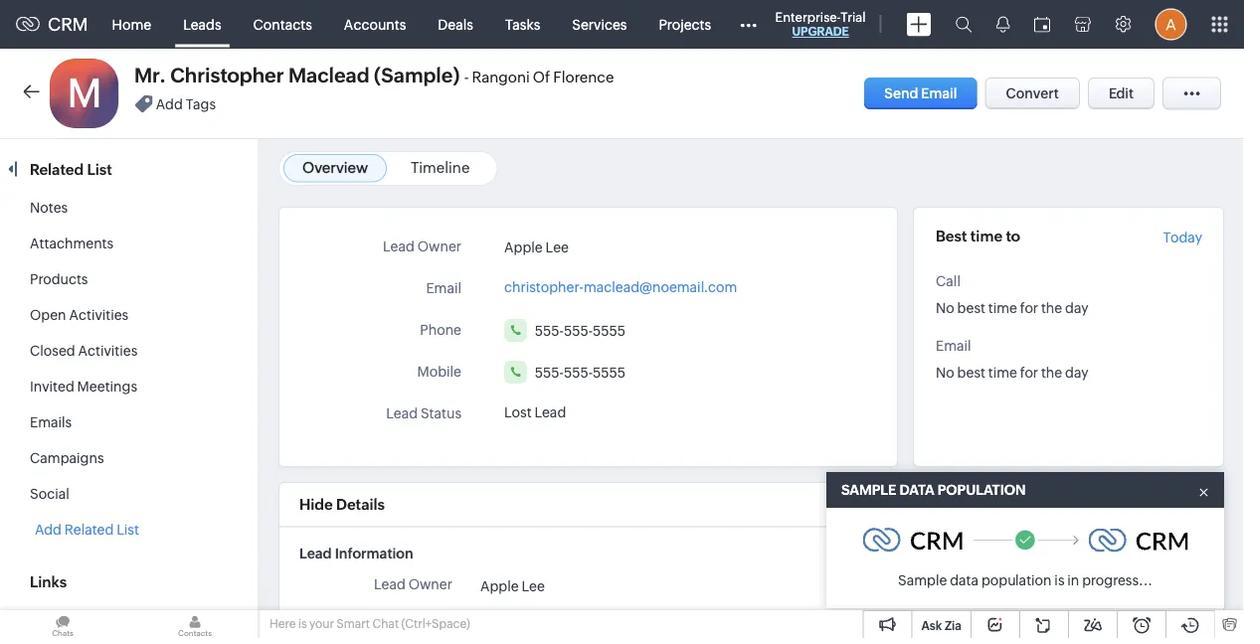 Task type: describe. For each thing, give the bounding box(es) containing it.
accounts
[[344, 16, 406, 32]]

day for call
[[1065, 300, 1089, 316]]

overview link
[[302, 159, 368, 177]]

1 vertical spatial apple lee
[[480, 578, 545, 594]]

0 horizontal spatial list
[[87, 161, 112, 178]]

chats image
[[0, 611, 125, 639]]

create menu image
[[907, 12, 932, 36]]

in
[[1068, 573, 1080, 589]]

information
[[335, 546, 413, 562]]

home
[[112, 16, 151, 32]]

email inside send email button
[[921, 86, 958, 101]]

Other Modules field
[[727, 8, 770, 40]]

christopher-maclead@noemail.com
[[504, 280, 737, 295]]

crm image
[[1089, 529, 1188, 553]]

profile image
[[1156, 8, 1187, 40]]

projects link
[[643, 0, 727, 48]]

add related list
[[35, 522, 139, 538]]

the for email
[[1041, 365, 1063, 381]]

phone
[[420, 322, 462, 338]]

send email button
[[865, 78, 977, 109]]

convert button
[[985, 78, 1080, 109]]

here is your smart chat (ctrl+space)
[[270, 618, 470, 631]]

sample for sample data population
[[842, 482, 897, 498]]

trial
[[841, 9, 866, 24]]

time for call
[[989, 300, 1018, 316]]

crm
[[48, 14, 88, 35]]

5555 for mobile
[[593, 364, 626, 380]]

invited
[[30, 379, 74, 395]]

1 vertical spatial owner
[[408, 576, 453, 592]]

lead information
[[299, 546, 413, 562]]

add for add related list
[[35, 522, 62, 538]]

activities for closed activities
[[78, 343, 138, 359]]

1 horizontal spatial list
[[117, 522, 139, 538]]

campaigns
[[30, 451, 104, 467]]

create menu element
[[895, 0, 944, 48]]

send
[[885, 86, 919, 101]]

no for email
[[936, 365, 955, 381]]

projects
[[659, 16, 711, 32]]

the for call
[[1041, 300, 1063, 316]]

christopher
[[170, 64, 284, 87]]

attachments
[[30, 236, 114, 252]]

send email
[[885, 86, 958, 101]]

lead down timeline link
[[383, 238, 415, 254]]

emails
[[30, 415, 72, 431]]

notes link
[[30, 200, 68, 216]]

lead down hide
[[299, 546, 332, 562]]

florence inside mr. christopher maclead (sample) - rangoni of florence
[[553, 69, 614, 86]]

0 vertical spatial related
[[30, 161, 84, 178]]

christopher-
[[504, 280, 584, 295]]

(sample)
[[374, 64, 460, 87]]

m
[[67, 71, 102, 116]]

best
[[936, 228, 967, 245]]

lead status
[[386, 405, 462, 421]]

hide
[[299, 496, 333, 514]]

sample for sample data population is in progress...
[[898, 573, 947, 589]]

data
[[900, 482, 935, 498]]

open activities link
[[30, 307, 129, 323]]

calendar image
[[1034, 16, 1051, 32]]

zia
[[945, 619, 962, 633]]

0 horizontal spatial lee
[[522, 578, 545, 594]]

population
[[938, 482, 1026, 498]]

today
[[1164, 229, 1203, 245]]

your
[[309, 618, 334, 631]]

open activities
[[30, 307, 129, 323]]

products link
[[30, 272, 88, 287]]

add for add tags
[[156, 96, 183, 112]]

contacts link
[[237, 0, 328, 48]]

social link
[[30, 486, 69, 502]]

chat
[[372, 618, 399, 631]]

invited meetings link
[[30, 379, 137, 395]]

deals
[[438, 16, 473, 32]]

edit button
[[1088, 78, 1155, 109]]

contacts image
[[132, 611, 258, 639]]

closed
[[30, 343, 75, 359]]

status
[[421, 405, 462, 421]]

(ctrl+space)
[[401, 618, 470, 631]]

home link
[[96, 0, 167, 48]]

rangoni of florence
[[948, 577, 1081, 593]]

smart
[[337, 618, 370, 631]]

lead left status
[[386, 405, 418, 421]]

open
[[30, 307, 66, 323]]

signals element
[[984, 0, 1022, 49]]

mobile
[[417, 364, 462, 380]]

lead down information
[[374, 576, 406, 592]]

timeline link
[[411, 159, 470, 177]]

2 vertical spatial email
[[936, 338, 972, 354]]

tags
[[186, 96, 216, 112]]

ask zia
[[922, 619, 962, 633]]

meetings
[[77, 379, 137, 395]]

lost lead
[[504, 405, 566, 421]]

-
[[464, 69, 469, 86]]

enterprise-trial upgrade
[[776, 9, 866, 38]]

ask
[[922, 619, 942, 633]]

edit
[[1109, 86, 1134, 101]]



Task type: vqa. For each thing, say whether or not it's contained in the screenshot.
Send Email button
yes



Task type: locate. For each thing, give the bounding box(es) containing it.
add left tags
[[156, 96, 183, 112]]

invited meetings
[[30, 379, 137, 395]]

for for call
[[1020, 300, 1039, 316]]

lead right lost
[[535, 405, 566, 421]]

0 vertical spatial of
[[533, 69, 550, 86]]

2 best from the top
[[958, 365, 986, 381]]

mr.
[[134, 64, 166, 87]]

0 vertical spatial 5555
[[593, 323, 626, 339]]

time for email
[[989, 365, 1018, 381]]

0 vertical spatial activities
[[69, 307, 129, 323]]

1 vertical spatial for
[[1020, 365, 1039, 381]]

lead left name
[[848, 616, 879, 632]]

of down tasks
[[533, 69, 550, 86]]

enterprise-
[[776, 9, 841, 24]]

email up phone
[[426, 280, 462, 296]]

1 for from the top
[[1020, 300, 1039, 316]]

overview
[[302, 159, 368, 177]]

crm link
[[16, 14, 88, 35]]

1 vertical spatial email
[[426, 280, 462, 296]]

2 for from the top
[[1020, 365, 1039, 381]]

1 vertical spatial rangoni
[[948, 577, 1002, 593]]

hide details link
[[299, 496, 385, 514]]

is left "in"
[[1055, 573, 1065, 589]]

rangoni right -
[[472, 69, 530, 86]]

1 horizontal spatial lee
[[546, 239, 569, 255]]

convert
[[1006, 86, 1059, 101]]

1 vertical spatial the
[[1041, 365, 1063, 381]]

1 vertical spatial florence
[[1024, 577, 1081, 593]]

1 vertical spatial apple
[[480, 578, 519, 594]]

1 vertical spatial time
[[989, 300, 1018, 316]]

hide details
[[299, 496, 385, 514]]

555-
[[535, 323, 564, 339], [564, 323, 593, 339], [535, 364, 564, 380], [564, 364, 593, 380]]

0 vertical spatial lee
[[546, 239, 569, 255]]

signals image
[[996, 16, 1010, 33]]

activities up the meetings
[[78, 343, 138, 359]]

0 vertical spatial is
[[1055, 573, 1065, 589]]

0 vertical spatial the
[[1041, 300, 1063, 316]]

products
[[30, 272, 88, 287]]

1 vertical spatial is
[[298, 618, 307, 631]]

rangoni inside mr. christopher maclead (sample) - rangoni of florence
[[472, 69, 530, 86]]

555-555-5555 down christopher-
[[535, 323, 626, 339]]

1 vertical spatial of
[[1005, 577, 1021, 593]]

2 vertical spatial time
[[989, 365, 1018, 381]]

5555
[[593, 323, 626, 339], [593, 364, 626, 380]]

florence left progress...
[[1024, 577, 1081, 593]]

1 555-555-5555 from the top
[[535, 323, 626, 339]]

add
[[156, 96, 183, 112], [35, 522, 62, 538]]

best time to
[[936, 228, 1021, 245]]

attachments link
[[30, 236, 114, 252]]

1 vertical spatial no best time for the day
[[936, 365, 1089, 381]]

here
[[270, 618, 296, 631]]

1 vertical spatial no
[[936, 365, 955, 381]]

1 no from the top
[[936, 300, 955, 316]]

0 vertical spatial florence
[[553, 69, 614, 86]]

add down social
[[35, 522, 62, 538]]

of right data
[[1005, 577, 1021, 593]]

campaigns link
[[30, 451, 104, 467]]

social
[[30, 486, 69, 502]]

contacts
[[253, 16, 312, 32]]

tasks
[[505, 16, 540, 32]]

no best time for the day for email
[[936, 365, 1089, 381]]

rangoni
[[472, 69, 530, 86], [948, 577, 1002, 593]]

best for call
[[958, 300, 986, 316]]

tasks link
[[489, 0, 556, 48]]

accounts link
[[328, 0, 422, 48]]

no
[[936, 300, 955, 316], [936, 365, 955, 381]]

0 vertical spatial no
[[936, 300, 955, 316]]

0 vertical spatial 555-555-5555
[[535, 323, 626, 339]]

2 the from the top
[[1041, 365, 1063, 381]]

0 horizontal spatial is
[[298, 618, 307, 631]]

no best time for the day for call
[[936, 300, 1089, 316]]

time
[[971, 228, 1003, 245], [989, 300, 1018, 316], [989, 365, 1018, 381]]

related
[[30, 161, 84, 178], [64, 522, 114, 538]]

day for email
[[1065, 365, 1089, 381]]

services
[[572, 16, 627, 32]]

is left your
[[298, 618, 307, 631]]

1 horizontal spatial of
[[1005, 577, 1021, 593]]

1 vertical spatial add
[[35, 522, 62, 538]]

call
[[936, 273, 961, 289]]

0 vertical spatial best
[[958, 300, 986, 316]]

1 vertical spatial day
[[1065, 365, 1089, 381]]

0 vertical spatial list
[[87, 161, 112, 178]]

is
[[1055, 573, 1065, 589], [298, 618, 307, 631]]

1 vertical spatial sample
[[898, 573, 947, 589]]

0 horizontal spatial sample
[[842, 482, 897, 498]]

1 best from the top
[[958, 300, 986, 316]]

1 horizontal spatial florence
[[1024, 577, 1081, 593]]

1 vertical spatial 5555
[[593, 364, 626, 380]]

0 horizontal spatial add
[[35, 522, 62, 538]]

lead owner up '(ctrl+space)'
[[374, 576, 453, 592]]

apple lee
[[504, 239, 569, 255], [480, 578, 545, 594]]

rangoni up zia
[[948, 577, 1002, 593]]

mr. christopher maclead (sample) - rangoni of florence
[[134, 64, 614, 87]]

leads
[[183, 16, 221, 32]]

2 5555 from the top
[[593, 364, 626, 380]]

lead name
[[848, 616, 920, 632]]

maclead@noemail.com
[[584, 280, 737, 295]]

555-555-5555 up lost lead
[[535, 364, 626, 380]]

closed activities link
[[30, 343, 138, 359]]

christopher-maclead@noemail.com link
[[504, 274, 737, 295]]

0 vertical spatial day
[[1065, 300, 1089, 316]]

0 vertical spatial apple
[[504, 239, 543, 255]]

florence down services link
[[553, 69, 614, 86]]

lead
[[383, 238, 415, 254], [535, 405, 566, 421], [386, 405, 418, 421], [299, 546, 332, 562], [374, 576, 406, 592], [848, 616, 879, 632]]

lead owner down timeline link
[[383, 238, 462, 254]]

progress...
[[1082, 573, 1153, 589]]

owner down timeline link
[[418, 238, 462, 254]]

to
[[1006, 228, 1021, 245]]

1 vertical spatial related
[[64, 522, 114, 538]]

555-555-5555
[[535, 323, 626, 339], [535, 364, 626, 380]]

timeline
[[411, 159, 470, 177]]

deals link
[[422, 0, 489, 48]]

1 horizontal spatial is
[[1055, 573, 1065, 589]]

lee
[[546, 239, 569, 255], [522, 578, 545, 594]]

title
[[425, 617, 453, 633]]

related down social link
[[64, 522, 114, 538]]

lead owner
[[383, 238, 462, 254], [374, 576, 453, 592]]

services link
[[556, 0, 643, 48]]

0 vertical spatial time
[[971, 228, 1003, 245]]

1 horizontal spatial rangoni
[[948, 577, 1002, 593]]

add tags
[[156, 96, 216, 112]]

no for call
[[936, 300, 955, 316]]

1 the from the top
[[1041, 300, 1063, 316]]

owner
[[418, 238, 462, 254], [408, 576, 453, 592]]

activities up closed activities link
[[69, 307, 129, 323]]

2 no best time for the day from the top
[[936, 365, 1089, 381]]

search element
[[944, 0, 984, 49]]

leads link
[[167, 0, 237, 48]]

0 vertical spatial for
[[1020, 300, 1039, 316]]

owner up '(ctrl+space)'
[[408, 576, 453, 592]]

related up notes link
[[30, 161, 84, 178]]

1 vertical spatial best
[[958, 365, 986, 381]]

1 day from the top
[[1065, 300, 1089, 316]]

sample data population is in progress...
[[898, 573, 1153, 589]]

related list
[[30, 161, 115, 178]]

list
[[87, 161, 112, 178], [117, 522, 139, 538]]

of inside mr. christopher maclead (sample) - rangoni of florence
[[533, 69, 550, 86]]

1 horizontal spatial sample
[[898, 573, 947, 589]]

search image
[[956, 16, 973, 33]]

no best time for the day
[[936, 300, 1089, 316], [936, 365, 1089, 381]]

florence
[[553, 69, 614, 86], [1024, 577, 1081, 593]]

1 no best time for the day from the top
[[936, 300, 1089, 316]]

notes
[[30, 200, 68, 216]]

email down call
[[936, 338, 972, 354]]

0 vertical spatial sample
[[842, 482, 897, 498]]

1 vertical spatial list
[[117, 522, 139, 538]]

0 vertical spatial owner
[[418, 238, 462, 254]]

sample
[[842, 482, 897, 498], [898, 573, 947, 589]]

name
[[882, 616, 920, 632]]

0 vertical spatial lead owner
[[383, 238, 462, 254]]

0 vertical spatial no best time for the day
[[936, 300, 1089, 316]]

0 vertical spatial email
[[921, 86, 958, 101]]

email right send
[[921, 86, 958, 101]]

2 no from the top
[[936, 365, 955, 381]]

0 horizontal spatial of
[[533, 69, 550, 86]]

email
[[921, 86, 958, 101], [426, 280, 462, 296], [936, 338, 972, 354]]

sample data population
[[842, 482, 1026, 498]]

0 horizontal spatial rangoni
[[472, 69, 530, 86]]

555-555-5555 for mobile
[[535, 364, 626, 380]]

1 vertical spatial lead owner
[[374, 576, 453, 592]]

1 vertical spatial 555-555-5555
[[535, 364, 626, 380]]

details
[[336, 496, 385, 514]]

best for email
[[958, 365, 986, 381]]

0 vertical spatial add
[[156, 96, 183, 112]]

5555 for phone
[[593, 323, 626, 339]]

for for email
[[1020, 365, 1039, 381]]

profile element
[[1144, 0, 1199, 48]]

1 vertical spatial activities
[[78, 343, 138, 359]]

company
[[857, 576, 920, 592]]

0 vertical spatial apple lee
[[504, 239, 569, 255]]

2 day from the top
[[1065, 365, 1089, 381]]

555-555-5555 for phone
[[535, 323, 626, 339]]

1 horizontal spatial add
[[156, 96, 183, 112]]

0 horizontal spatial florence
[[553, 69, 614, 86]]

0 vertical spatial rangoni
[[472, 69, 530, 86]]

upgrade
[[792, 25, 849, 38]]

activities for open activities
[[69, 307, 129, 323]]

data
[[950, 573, 979, 589]]

of
[[533, 69, 550, 86], [1005, 577, 1021, 593]]

2 555-555-5555 from the top
[[535, 364, 626, 380]]

day
[[1065, 300, 1089, 316], [1065, 365, 1089, 381]]

links
[[30, 574, 67, 591]]

emails link
[[30, 415, 72, 431]]

1 5555 from the top
[[593, 323, 626, 339]]

1 vertical spatial lee
[[522, 578, 545, 594]]



